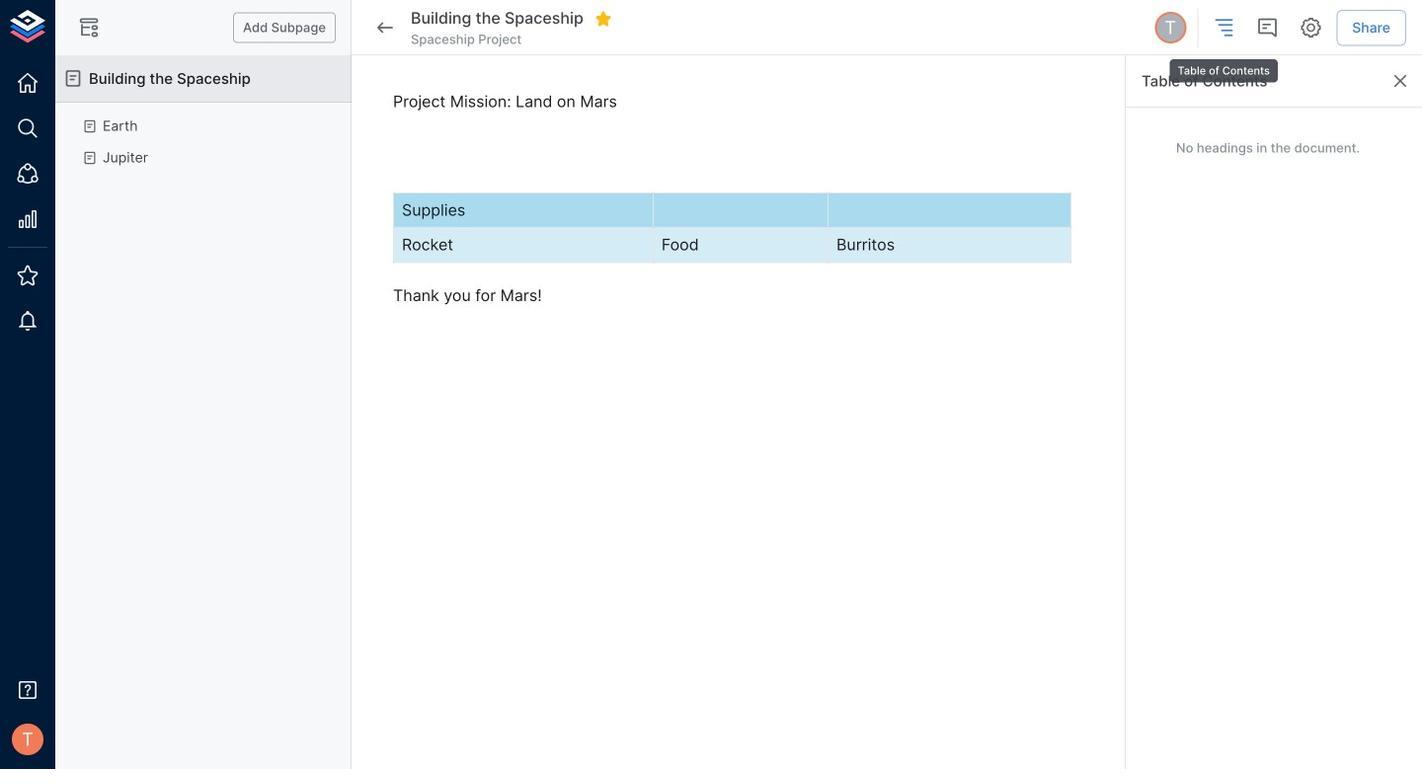 Task type: locate. For each thing, give the bounding box(es) containing it.
settings image
[[1299, 16, 1323, 40]]

hide wiki image
[[77, 16, 101, 40]]

tooltip
[[1168, 45, 1280, 84]]

table of contents image
[[1212, 16, 1236, 40]]

remove favorite image
[[594, 10, 612, 28]]

comments image
[[1256, 16, 1279, 40]]



Task type: describe. For each thing, give the bounding box(es) containing it.
go back image
[[373, 16, 397, 40]]



Task type: vqa. For each thing, say whether or not it's contained in the screenshot.
Hide Wiki "image"
yes



